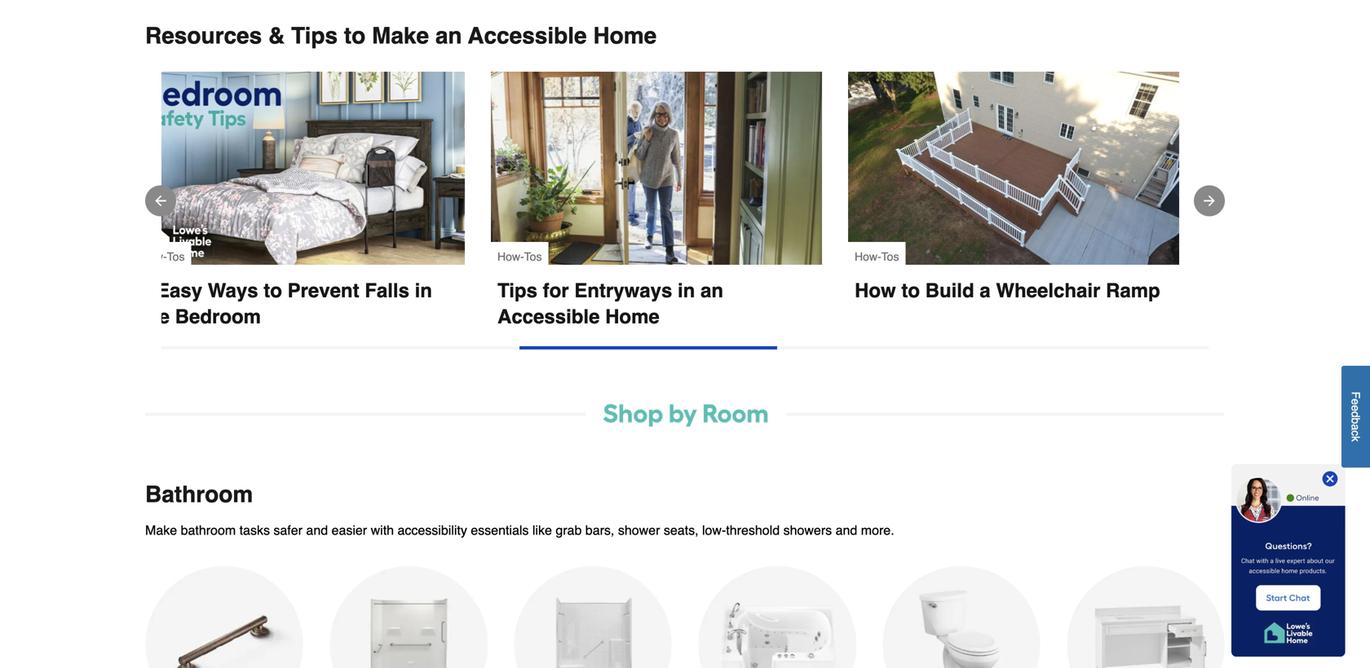 Task type: locate. For each thing, give the bounding box(es) containing it.
2 horizontal spatial to
[[902, 280, 920, 302]]

4 easy ways to prevent falls in the bedroom
[[140, 280, 438, 328]]

seats,
[[664, 523, 699, 539]]

1 horizontal spatial tos
[[524, 250, 542, 263]]

1 horizontal spatial tips
[[498, 280, 538, 302]]

a home with a composite deck and wheelchair ramp. image
[[848, 72, 1180, 265]]

accessible inside the tips for entryways in an accessible home
[[498, 306, 600, 328]]

1 vertical spatial tips
[[498, 280, 538, 302]]

a barrier-free shower. image
[[330, 567, 488, 669]]

e
[[1350, 399, 1363, 406], [1350, 406, 1363, 412]]

0 horizontal spatial an
[[436, 23, 462, 49]]

e up the 'd'
[[1350, 399, 1363, 406]]

1 horizontal spatial how-
[[498, 250, 524, 263]]

to right &
[[344, 23, 366, 49]]

a shower and bathtub with white herringbone subway tile and brushed nickel grab bars. image
[[1206, 72, 1371, 265]]

0 vertical spatial make
[[372, 23, 429, 49]]

in
[[415, 280, 432, 302], [678, 280, 695, 302]]

0 horizontal spatial to
[[264, 280, 282, 302]]

an a d a compliant toilet. image
[[883, 567, 1041, 669]]

1 horizontal spatial in
[[678, 280, 695, 302]]

0 vertical spatial home
[[593, 23, 657, 49]]

2 tos from the left
[[524, 250, 542, 263]]

2 how- from the left
[[498, 250, 524, 263]]

accessible
[[468, 23, 587, 49], [498, 306, 600, 328]]

to inside 4 easy ways to prevent falls in the bedroom
[[264, 280, 282, 302]]

easier
[[332, 523, 367, 539]]

how- for how
[[855, 250, 882, 263]]

1 horizontal spatial and
[[836, 523, 858, 539]]

1 vertical spatial make
[[145, 523, 177, 539]]

tos for to
[[882, 250, 899, 263]]

a bronze wall-mount grab bar. image
[[145, 567, 303, 669]]

tips left for
[[498, 280, 538, 302]]

and left more.
[[836, 523, 858, 539]]

0 vertical spatial an
[[436, 23, 462, 49]]

tips right &
[[291, 23, 338, 49]]

1 vertical spatial an
[[701, 280, 724, 302]]

1 horizontal spatial make
[[372, 23, 429, 49]]

2 and from the left
[[836, 523, 858, 539]]

1 vertical spatial home
[[605, 306, 660, 328]]

0 horizontal spatial how-tos
[[140, 250, 185, 263]]

f e e d b a c k button
[[1342, 366, 1371, 468]]

safer
[[274, 523, 303, 539]]

0 horizontal spatial how-
[[140, 250, 167, 263]]

0 horizontal spatial a
[[980, 280, 991, 302]]

build
[[926, 280, 975, 302]]

f e e d b a c k
[[1350, 392, 1363, 442]]

tips for entryways in an accessible home
[[498, 280, 729, 328]]

and right safer
[[306, 523, 328, 539]]

how-
[[140, 250, 167, 263], [498, 250, 524, 263], [855, 250, 882, 263]]

wheelchair
[[996, 280, 1101, 302]]

&
[[268, 23, 285, 49]]

in inside 4 easy ways to prevent falls in the bedroom
[[415, 280, 432, 302]]

how- for tips
[[498, 250, 524, 263]]

to
[[344, 23, 366, 49], [264, 280, 282, 302], [902, 280, 920, 302]]

shop by room. image
[[145, 392, 1225, 433]]

to right how
[[902, 280, 920, 302]]

tos for for
[[524, 250, 542, 263]]

how-tos
[[140, 250, 185, 263], [498, 250, 542, 263], [855, 250, 899, 263]]

1 in from the left
[[415, 280, 432, 302]]

1 vertical spatial accessible
[[498, 306, 600, 328]]

bathroom
[[181, 523, 236, 539]]

make
[[372, 23, 429, 49], [145, 523, 177, 539]]

tips inside the tips for entryways in an accessible home
[[498, 280, 538, 302]]

1 vertical spatial a
[[1350, 425, 1363, 431]]

1 horizontal spatial an
[[701, 280, 724, 302]]

a up k
[[1350, 425, 1363, 431]]

ramp
[[1106, 280, 1161, 302]]

2 in from the left
[[678, 280, 695, 302]]

livable home invite image
[[1232, 464, 1346, 658]]

falls
[[365, 280, 410, 302]]

2 horizontal spatial how-tos
[[855, 250, 899, 263]]

to right the ways
[[264, 280, 282, 302]]

resources & tips to make an accessible home
[[145, 23, 657, 49]]

an inside the tips for entryways in an accessible home
[[701, 280, 724, 302]]

1 horizontal spatial a
[[1350, 425, 1363, 431]]

1 horizontal spatial to
[[344, 23, 366, 49]]

1 how- from the left
[[140, 250, 167, 263]]

a right build
[[980, 280, 991, 302]]

an
[[436, 23, 462, 49], [701, 280, 724, 302]]

in inside the tips for entryways in an accessible home
[[678, 280, 695, 302]]

how-tos for how
[[855, 250, 899, 263]]

3 how-tos from the left
[[855, 250, 899, 263]]

2 horizontal spatial tos
[[882, 250, 899, 263]]

0 horizontal spatial make
[[145, 523, 177, 539]]

in right falls
[[415, 280, 432, 302]]

tips
[[291, 23, 338, 49], [498, 280, 538, 302]]

3 tos from the left
[[882, 250, 899, 263]]

3 how- from the left
[[855, 250, 882, 263]]

shower
[[618, 523, 660, 539]]

a low-threshold shower. image
[[514, 567, 672, 669]]

a inside f e e d b a c k button
[[1350, 425, 1363, 431]]

1 e from the top
[[1350, 399, 1363, 406]]

0 horizontal spatial tos
[[167, 250, 185, 263]]

1 and from the left
[[306, 523, 328, 539]]

in right entryways
[[678, 280, 695, 302]]

tasks
[[240, 523, 270, 539]]

scrollbar
[[520, 347, 777, 350]]

tos
[[167, 250, 185, 263], [524, 250, 542, 263], [882, 250, 899, 263]]

2 horizontal spatial how-
[[855, 250, 882, 263]]

0 horizontal spatial tips
[[291, 23, 338, 49]]

1 how-tos from the left
[[140, 250, 185, 263]]

1 tos from the left
[[167, 250, 185, 263]]

home
[[593, 23, 657, 49], [605, 306, 660, 328]]

a
[[980, 280, 991, 302], [1350, 425, 1363, 431]]

resources
[[145, 23, 262, 49]]

0 horizontal spatial in
[[415, 280, 432, 302]]

0 horizontal spatial and
[[306, 523, 328, 539]]

and
[[306, 523, 328, 539], [836, 523, 858, 539]]

e up b
[[1350, 406, 1363, 412]]

1 horizontal spatial how-tos
[[498, 250, 542, 263]]

2 how-tos from the left
[[498, 250, 542, 263]]

easy
[[157, 280, 202, 302]]



Task type: vqa. For each thing, say whether or not it's contained in the screenshot.
BARS,
yes



Task type: describe. For each thing, give the bounding box(es) containing it.
a walk-in bathtub. image
[[698, 567, 857, 669]]

home inside the tips for entryways in an accessible home
[[605, 306, 660, 328]]

how-tos for 4
[[140, 250, 185, 263]]

threshold
[[726, 523, 780, 539]]

tos for easy
[[167, 250, 185, 263]]

low-
[[702, 523, 726, 539]]

grab
[[556, 523, 582, 539]]

arrow right image
[[1202, 193, 1218, 209]]

4
[[140, 280, 151, 302]]

k
[[1350, 437, 1363, 442]]

for
[[543, 280, 569, 302]]

accessibility
[[398, 523, 467, 539]]

a white roll-under accessible vanity. image
[[1067, 567, 1225, 669]]

showers
[[784, 523, 832, 539]]

bedroom
[[175, 306, 261, 328]]

bars,
[[586, 523, 615, 539]]

b
[[1350, 418, 1363, 425]]

how
[[855, 280, 896, 302]]

2 e from the top
[[1350, 406, 1363, 412]]

d
[[1350, 412, 1363, 418]]

arrow left image
[[153, 193, 169, 209]]

to for prevent
[[264, 280, 282, 302]]

bathroom
[[145, 482, 253, 508]]

the
[[140, 306, 170, 328]]

how to build a wheelchair ramp
[[855, 280, 1161, 302]]

c
[[1350, 431, 1363, 437]]

how-tos for tips
[[498, 250, 542, 263]]

to for make
[[344, 23, 366, 49]]

prevent
[[288, 280, 359, 302]]

entryways
[[575, 280, 673, 302]]

0 vertical spatial accessible
[[468, 23, 587, 49]]

f
[[1350, 392, 1363, 399]]

how- for 4
[[140, 250, 167, 263]]

like
[[533, 523, 552, 539]]

a bedroom with blue walls, a dark wood bed, and a gray comforter and sheets. image
[[134, 72, 465, 265]]

0 vertical spatial tips
[[291, 23, 338, 49]]

make bathroom tasks safer and easier with accessibility essentials like grab bars, shower seats, low-threshold showers and more.
[[145, 523, 895, 539]]

with
[[371, 523, 394, 539]]

a man and a woman entering through the front door of a home. image
[[491, 72, 822, 265]]

0 vertical spatial a
[[980, 280, 991, 302]]

essentials
[[471, 523, 529, 539]]

more.
[[861, 523, 895, 539]]

ways
[[208, 280, 258, 302]]



